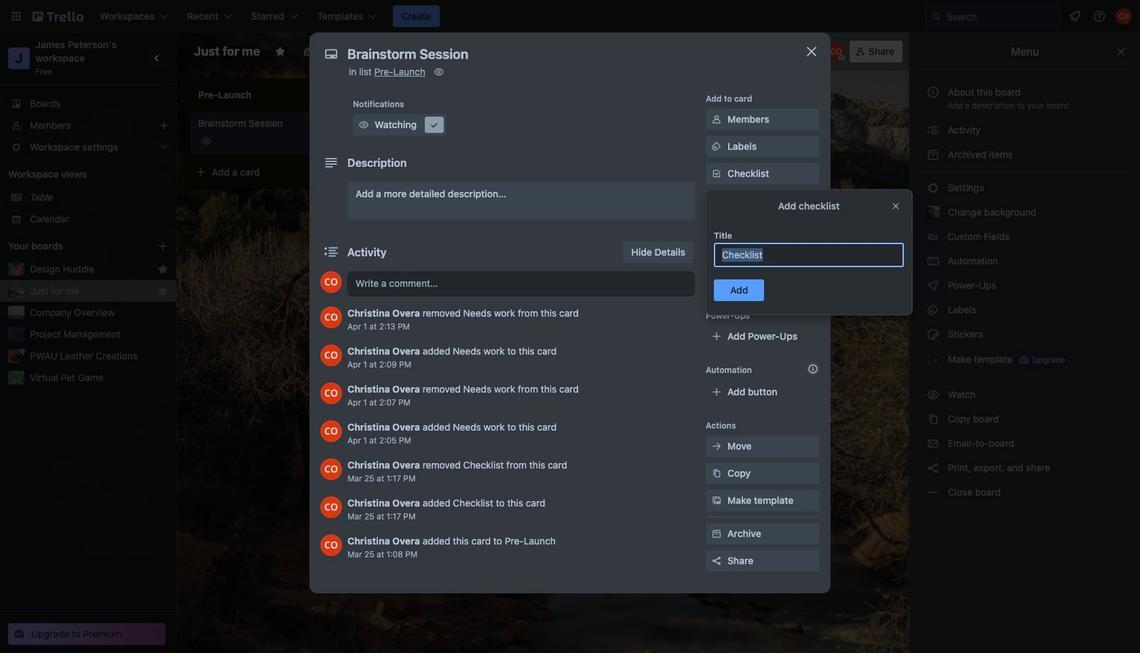 Task type: vqa. For each thing, say whether or not it's contained in the screenshot.
Click To Unstar This Board. It Will Be Removed From Your Starred List. IMAGE
no



Task type: locate. For each thing, give the bounding box(es) containing it.
christina overa (christinaovera) image inside 'primary' element
[[1116, 8, 1133, 24]]

3 christina overa (christinaovera) image from the top
[[321, 383, 342, 405]]

starred icon image
[[158, 264, 168, 275], [158, 286, 168, 297]]

4 christina overa (christinaovera) image from the top
[[321, 497, 342, 519]]

sm image
[[357, 118, 371, 132], [428, 118, 441, 132], [710, 140, 724, 153], [927, 255, 940, 268], [927, 328, 940, 342], [927, 388, 940, 402], [927, 413, 940, 426], [710, 440, 724, 454], [710, 467, 724, 481], [927, 486, 940, 500]]

None text field
[[341, 42, 789, 67], [714, 243, 904, 268], [341, 42, 789, 67], [714, 243, 904, 268]]

christina overa (christinaovera) image
[[1116, 8, 1133, 24], [827, 42, 846, 61], [321, 345, 342, 367], [321, 421, 342, 443], [321, 459, 342, 481], [321, 535, 342, 557]]

christina overa (christinaovera) image
[[321, 272, 342, 293], [321, 307, 342, 329], [321, 383, 342, 405], [321, 497, 342, 519]]

1 vertical spatial starred icon image
[[158, 286, 168, 297]]

open information menu image
[[1093, 10, 1107, 23]]

sm image
[[683, 41, 702, 60], [432, 65, 446, 79], [710, 113, 724, 126], [927, 124, 940, 137], [927, 148, 940, 162], [927, 181, 940, 195], [710, 249, 724, 262], [927, 279, 940, 293], [927, 304, 940, 317], [927, 352, 940, 366], [927, 437, 940, 451], [927, 462, 940, 475], [710, 494, 724, 508], [710, 528, 724, 541]]

1 christina overa (christinaovera) image from the top
[[321, 272, 342, 293]]

2 starred icon image from the top
[[158, 286, 168, 297]]

0 notifications image
[[1067, 8, 1084, 24]]

Write a comment text field
[[348, 272, 695, 296]]

search image
[[932, 11, 942, 22]]

customize views image
[[425, 45, 439, 58]]

0 vertical spatial starred icon image
[[158, 264, 168, 275]]

add board image
[[158, 241, 168, 252]]



Task type: describe. For each thing, give the bounding box(es) containing it.
close popover image
[[891, 201, 902, 212]]

Board name text field
[[187, 41, 267, 62]]

1 starred icon image from the top
[[158, 264, 168, 275]]

your boards with 6 items element
[[8, 238, 137, 255]]

2 christina overa (christinaovera) image from the top
[[321, 307, 342, 329]]

create from template… image
[[348, 167, 359, 178]]

primary element
[[0, 0, 1141, 33]]

close dialog image
[[804, 43, 820, 60]]

star or unstar board image
[[275, 46, 286, 57]]

Search field
[[942, 7, 1061, 26]]



